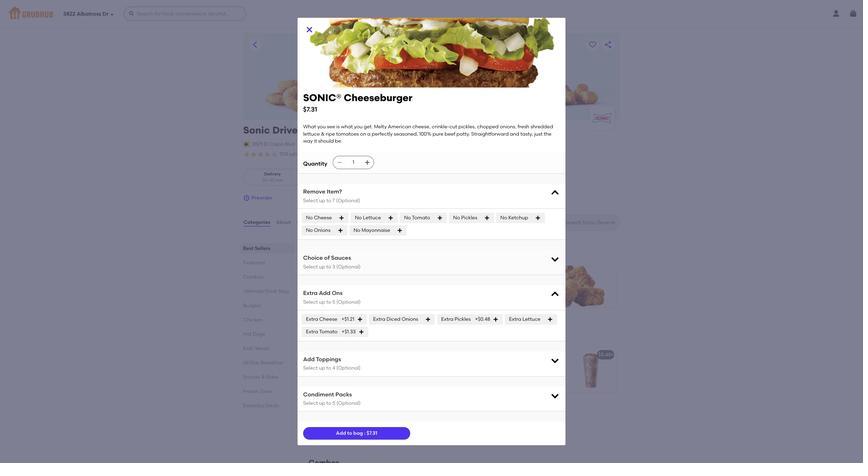 Task type: locate. For each thing, give the bounding box(es) containing it.
3 select from the top
[[303, 299, 318, 305]]

0 vertical spatial pickles
[[462, 215, 478, 221]]

on right ordered
[[342, 254, 348, 260]]

0 horizontal spatial &
[[261, 375, 265, 381]]

select inside extra add ons select up to 5 (optional)
[[303, 299, 318, 305]]

to left 7
[[327, 198, 332, 204]]

on inside what you see is what you get. melty american cheese, crinkle-cut pickles, chopped onions, fresh shredded lettuce & ripe tomatoes on a perfectly seasoned, 100% pure beef patty. straightforward and tasty, just the way it should be.
[[360, 131, 367, 137]]

add inside add toppings select up to 4 (optional)
[[303, 356, 315, 363]]

1 vertical spatial sonic®
[[316, 285, 335, 291]]

to up extra cheese
[[327, 299, 332, 305]]

condiment
[[303, 392, 334, 398]]

extra
[[303, 290, 318, 297], [306, 317, 318, 323], [374, 317, 386, 323], [442, 317, 454, 323], [510, 317, 522, 323], [306, 329, 318, 335]]

$7.31 right ":"
[[367, 431, 378, 437]]

1 vertical spatial add
[[303, 356, 315, 363]]

up inside remove item? select up to 7 (optional)
[[319, 198, 326, 204]]

2 vertical spatial featured
[[309, 334, 328, 339]]

frozen zone tab
[[243, 388, 292, 396]]

sellers
[[327, 244, 351, 253], [255, 246, 271, 252]]

cheese,
[[413, 124, 431, 130]]

1 vertical spatial treat
[[351, 362, 363, 368]]

extra add ons select up to 5 (optional)
[[303, 290, 361, 305]]

svg image
[[306, 25, 314, 34], [337, 160, 343, 166], [365, 160, 371, 166], [243, 195, 250, 202], [339, 216, 345, 221], [388, 216, 394, 221], [438, 216, 443, 221], [536, 216, 541, 221], [338, 228, 343, 234], [398, 228, 403, 234], [551, 255, 560, 264], [494, 317, 499, 323], [548, 317, 554, 323], [551, 356, 560, 366]]

all day breakfast
[[243, 360, 284, 366]]

meals
[[256, 346, 269, 352]]

svg image
[[850, 9, 858, 18], [129, 11, 134, 16], [110, 12, 114, 16], [551, 188, 560, 198], [485, 216, 490, 221], [551, 290, 560, 300], [358, 317, 363, 323], [426, 317, 431, 323], [359, 330, 364, 335], [551, 391, 560, 401]]

best up featured tab on the bottom left of the page
[[243, 246, 254, 252]]

fresh
[[518, 124, 530, 130]]

no
[[306, 215, 313, 221], [355, 215, 362, 221], [404, 215, 411, 221], [454, 215, 460, 221], [501, 215, 508, 221], [306, 228, 313, 234], [354, 228, 361, 234]]

ultimate drink stop tab
[[243, 288, 292, 295]]

1 horizontal spatial lettuce
[[523, 317, 541, 323]]

extra inside extra add ons select up to 5 (optional)
[[303, 290, 318, 297]]

up down condiment
[[319, 401, 326, 407]]

0 vertical spatial featured
[[243, 260, 265, 266]]

sonic® cheeseburger $7.31 down 3
[[316, 285, 370, 299]]

burgers tab
[[243, 302, 292, 310]]

add left ons
[[319, 290, 331, 297]]

ultimate drink stop
[[243, 289, 289, 295]]

diced
[[387, 317, 401, 323]]

reviews
[[297, 220, 317, 226]]

(optional) right 7
[[336, 198, 361, 204]]

3
[[333, 264, 336, 270]]

0 vertical spatial vanilla
[[315, 352, 331, 358]]

5 select from the top
[[303, 401, 318, 407]]

cheese
[[314, 215, 332, 221], [320, 317, 338, 323]]

0 vertical spatial 5
[[333, 299, 336, 305]]

to up pickles
[[327, 401, 332, 407]]

on down get.
[[360, 131, 367, 137]]

(optional) down packs
[[337, 401, 361, 407]]

1 horizontal spatial tomato
[[412, 215, 431, 221]]

pickles for no pickles
[[462, 215, 478, 221]]

fried
[[315, 421, 325, 427]]

select down choice
[[303, 264, 318, 270]]

& left ripe
[[321, 131, 325, 137]]

1 vertical spatial featured
[[309, 324, 342, 333]]

vanilla
[[315, 352, 331, 358], [315, 362, 330, 368]]

1 vertical spatial tomato
[[320, 329, 338, 335]]

71
[[398, 152, 403, 157]]

(optional) inside choice of sauces select up to 3 (optional)
[[337, 264, 361, 270]]

select down condiment
[[303, 401, 318, 407]]

jumbo
[[472, 285, 489, 291]]

on inside 'best sellers most ordered on grubhub'
[[342, 254, 348, 260]]

$7.31 up the what
[[303, 106, 318, 114]]

sonic drive-in logo image
[[591, 106, 615, 131]]

select up extra cheese
[[303, 299, 318, 305]]

vanilla left 4
[[315, 362, 330, 368]]

combos tab
[[243, 274, 292, 281]]

1 5 from the top
[[333, 299, 336, 305]]

cut up beef
[[450, 124, 458, 130]]

$5.48 +
[[599, 352, 615, 358]]

1 vertical spatial lettuce
[[523, 317, 541, 323]]

sonic® up see at the left top of page
[[303, 92, 342, 104]]

food
[[334, 152, 343, 157]]

no pickles
[[454, 215, 478, 221]]

0 vertical spatial lettuce
[[363, 215, 381, 221]]

packs
[[336, 392, 352, 398]]

pickle
[[315, 404, 329, 410]]

(optional) for item?
[[336, 198, 361, 204]]

add inside extra add ons select up to 5 (optional)
[[319, 290, 331, 297]]

(optional) down ons
[[337, 299, 361, 305]]

and right shape
[[382, 413, 392, 419]]

0 horizontal spatial tomato
[[320, 329, 338, 335]]

tasty,
[[521, 131, 534, 137]]

5
[[333, 299, 336, 305], [333, 401, 336, 407]]

lettuce up no mayonnaise
[[363, 215, 381, 221]]

cheese up the 'no onions'
[[314, 215, 332, 221]]

1 horizontal spatial onions
[[402, 317, 419, 323]]

1 you from the left
[[318, 124, 326, 130]]

cheeseburger down grubhub
[[336, 285, 370, 291]]

1 horizontal spatial cut
[[450, 124, 458, 130]]

vanilla trick or treat blast up packs
[[315, 362, 376, 368]]

1 horizontal spatial sellers
[[327, 244, 351, 253]]

(optional) for packs
[[337, 401, 361, 407]]

(optional) inside condiment packs select up to 5 (optional)
[[337, 401, 361, 407]]

2 vertical spatial add
[[336, 431, 346, 437]]

select inside add toppings select up to 4 (optional)
[[303, 366, 318, 372]]

delivery 25–40 min
[[262, 172, 283, 183]]

0 horizontal spatial min
[[276, 178, 283, 183]]

best inside 'best sellers most ordered on grubhub'
[[309, 244, 325, 253]]

0 horizontal spatial a
[[355, 413, 358, 419]]

1174 ratings
[[280, 152, 306, 157]]

1 vertical spatial on
[[342, 254, 348, 260]]

should
[[319, 138, 334, 144]]

tomato for extra tomato
[[320, 329, 338, 335]]

& left the sides
[[261, 375, 265, 381]]

0 vertical spatial sonic®
[[303, 92, 342, 104]]

extra for tomato
[[306, 329, 318, 335]]

(optional)
[[336, 198, 361, 204], [337, 264, 361, 270], [337, 299, 361, 305], [337, 366, 361, 372], [337, 401, 361, 407]]

to left 4
[[327, 366, 332, 372]]

1 vertical spatial and
[[382, 413, 392, 419]]

featured inside tab
[[243, 260, 265, 266]]

lettuce down chicken® at the right bottom of the page
[[523, 317, 541, 323]]

1 vertical spatial $7.31
[[316, 293, 326, 299]]

0 vertical spatial &
[[321, 131, 325, 137]]

you left see at the left top of page
[[318, 124, 326, 130]]

sonic drive-in
[[243, 124, 311, 136]]

cheeseburger up melty
[[344, 92, 413, 104]]

up up extra cheese
[[319, 299, 326, 305]]

up inside condiment packs select up to 5 (optional)
[[319, 401, 326, 407]]

(optional) inside add toppings select up to 4 (optional)
[[337, 366, 361, 372]]

you left get.
[[354, 124, 363, 130]]

$7.31 left ons
[[316, 293, 326, 299]]

+$1.33
[[342, 329, 356, 335]]

up
[[319, 198, 326, 204], [319, 264, 326, 270], [319, 299, 326, 305], [319, 366, 326, 372], [319, 401, 326, 407]]

sonic® down 3
[[316, 285, 335, 291]]

select down remove
[[303, 198, 318, 204]]

quantity
[[303, 161, 328, 167]]

0 horizontal spatial lettuce
[[363, 215, 381, 221]]

to inside add toppings select up to 4 (optional)
[[327, 366, 332, 372]]

vanilla down extra tomato
[[315, 352, 331, 358]]

1 vertical spatial or
[[344, 362, 350, 368]]

main navigation navigation
[[0, 0, 864, 27]]

to inside extra add ons select up to 5 (optional)
[[327, 299, 332, 305]]

trick
[[332, 352, 344, 358], [332, 362, 343, 368]]

seasoned,
[[394, 131, 418, 137]]

0 vertical spatial and
[[510, 131, 520, 137]]

5 inside condiment packs select up to 5 (optional)
[[333, 401, 336, 407]]

option group containing delivery 25–40 min
[[243, 169, 363, 187]]

albatross
[[77, 11, 101, 17]]

a right in
[[355, 413, 358, 419]]

featured featured
[[309, 324, 342, 339]]

0 vertical spatial treat
[[352, 352, 364, 358]]

sonic® cheeseburger $7.31 up get.
[[303, 92, 413, 114]]

sellers inside 'best sellers most ordered on grubhub'
[[327, 244, 351, 253]]

0 vertical spatial cheese
[[314, 215, 332, 221]]

1 vertical spatial cheese
[[320, 317, 338, 323]]

1 vertical spatial 5
[[333, 401, 336, 407]]

hot dogs
[[243, 332, 265, 338]]

add left toppings
[[303, 356, 315, 363]]

2 vertical spatial $7.31
[[367, 431, 378, 437]]

extra for cheese
[[306, 317, 318, 323]]

1174
[[280, 152, 288, 157]]

to inside dill pickles cut in a fry shape and fried to pickle perfection!
[[327, 421, 331, 427]]

0 vertical spatial a
[[368, 131, 371, 137]]

0 horizontal spatial on
[[342, 254, 348, 260]]

switch
[[299, 141, 314, 147]]

up for remove
[[319, 198, 326, 204]]

0 horizontal spatial and
[[382, 413, 392, 419]]

1 vertical spatial vanilla trick or treat blast
[[315, 362, 376, 368]]

pickles
[[462, 215, 478, 221], [455, 317, 471, 323]]

crinkle-
[[432, 124, 450, 130]]

2 up from the top
[[319, 264, 326, 270]]

no for no lettuce
[[355, 215, 362, 221]]

(optional) inside remove item? select up to 7 (optional)
[[336, 198, 361, 204]]

to
[[327, 198, 332, 204], [327, 264, 332, 270], [327, 299, 332, 305], [327, 366, 332, 372], [327, 401, 332, 407], [327, 421, 331, 427], [348, 431, 353, 437]]

or right toppings
[[345, 352, 351, 358]]

no for no tomato
[[404, 215, 411, 221]]

sellers up featured tab on the bottom left of the page
[[255, 246, 271, 252]]

up inside choice of sauces select up to 3 (optional)
[[319, 264, 326, 270]]

0 horizontal spatial best
[[243, 246, 254, 252]]

switch location button
[[298, 141, 335, 148]]

1 up from the top
[[319, 198, 326, 204]]

1 horizontal spatial you
[[354, 124, 363, 130]]

0 vertical spatial tomato
[[412, 215, 431, 221]]

dr
[[103, 11, 109, 17]]

3 up from the top
[[319, 299, 326, 305]]

0 vertical spatial onions
[[314, 228, 331, 234]]

4 select from the top
[[303, 366, 318, 372]]

0 vertical spatial vanilla trick or treat blast
[[315, 352, 378, 358]]

0 vertical spatial or
[[345, 352, 351, 358]]

1 min from the left
[[276, 178, 283, 183]]

up down toppings
[[319, 366, 326, 372]]

on time delivery
[[360, 152, 393, 157]]

up left 7
[[319, 198, 326, 204]]

best sellers tab
[[243, 245, 292, 253]]

2 vanilla trick or treat blast from the top
[[315, 362, 376, 368]]

chicken tab
[[243, 317, 292, 324]]

vanilla trick or treat blast
[[315, 352, 378, 358], [315, 362, 376, 368]]

vanilla trick or treat blast image
[[409, 348, 461, 393]]

$7.31
[[303, 106, 318, 114], [316, 293, 326, 299], [367, 431, 378, 437]]

what
[[303, 124, 316, 130]]

1 horizontal spatial min
[[345, 178, 352, 183]]

shape
[[366, 413, 381, 419]]

or right 4
[[344, 362, 350, 368]]

sonic
[[243, 124, 270, 136]]

you
[[318, 124, 326, 130], [354, 124, 363, 130]]

snacks & sides tab
[[243, 374, 292, 381]]

to left 3
[[327, 264, 332, 270]]

and
[[510, 131, 520, 137], [382, 413, 392, 419]]

a down get.
[[368, 131, 371, 137]]

cheese up featured featured
[[320, 317, 338, 323]]

2 horizontal spatial add
[[336, 431, 346, 437]]

1 horizontal spatial on
[[360, 131, 367, 137]]

to inside remove item? select up to 7 (optional)
[[327, 198, 332, 204]]

best sellers most ordered on grubhub
[[309, 244, 370, 260]]

2 select from the top
[[303, 264, 318, 270]]

select inside condiment packs select up to 5 (optional)
[[303, 401, 318, 407]]

order
[[425, 152, 436, 157]]

2 min from the left
[[345, 178, 352, 183]]

dill
[[315, 413, 322, 419]]

5 down ons
[[333, 299, 336, 305]]

1 vertical spatial pickles
[[455, 317, 471, 323]]

1 vertical spatial cheeseburger
[[336, 285, 370, 291]]

up inside add toppings select up to 4 (optional)
[[319, 366, 326, 372]]

to down pickles
[[327, 421, 331, 427]]

trick up 4
[[332, 352, 344, 358]]

treat down "+$1.33"
[[352, 352, 364, 358]]

1 select from the top
[[303, 198, 318, 204]]

perfection!
[[348, 421, 374, 427]]

(optional) for toppings
[[337, 366, 361, 372]]

chocolate trick or treat blast image
[[565, 348, 618, 393]]

1 vertical spatial blast
[[364, 362, 376, 368]]

(optional) right 4
[[337, 366, 361, 372]]

star icon image
[[243, 151, 250, 158], [250, 151, 257, 158], [257, 151, 264, 158], [264, 151, 271, 158], [264, 151, 271, 158], [271, 151, 278, 158]]

min right 10–20
[[345, 178, 352, 183]]

best up most
[[309, 244, 325, 253]]

select down toppings
[[303, 366, 318, 372]]

no for no onions
[[306, 228, 313, 234]]

trick up packs
[[332, 362, 343, 368]]

everyday deals
[[243, 403, 279, 409]]

extra lettuce
[[510, 317, 541, 323]]

cut left in
[[340, 413, 348, 419]]

0 vertical spatial trick
[[332, 352, 344, 358]]

1 vertical spatial vanilla
[[315, 362, 330, 368]]

treat right 4
[[351, 362, 363, 368]]

min down delivery
[[276, 178, 283, 183]]

subscription pass image
[[243, 142, 250, 147]]

onions down the no cheese
[[314, 228, 331, 234]]

and inside what you see is what you get. melty american cheese, crinkle-cut pickles, chopped onions, fresh shredded lettuce & ripe tomatoes on a perfectly seasoned, 100% pure beef patty. straightforward and tasty, just the way it should be.
[[510, 131, 520, 137]]

(optional) down sauces
[[337, 264, 361, 270]]

5 up from the top
[[319, 401, 326, 407]]

delivery
[[377, 152, 393, 157]]

0 horizontal spatial add
[[303, 356, 315, 363]]

1 horizontal spatial add
[[319, 290, 331, 297]]

frozen
[[243, 389, 259, 395]]

extra for lettuce
[[510, 317, 522, 323]]

up for add
[[319, 366, 326, 372]]

•
[[329, 178, 331, 183]]

zone
[[260, 389, 272, 395]]

all
[[243, 360, 249, 366]]

1 horizontal spatial &
[[321, 131, 325, 137]]

delivery
[[265, 172, 281, 177]]

1 horizontal spatial best
[[309, 244, 325, 253]]

vanilla trick or treat blast up 4
[[315, 352, 378, 358]]

and down 'onions,'
[[510, 131, 520, 137]]

0 vertical spatial cut
[[450, 124, 458, 130]]

sellers up sauces
[[327, 244, 351, 253]]

select for condiment
[[303, 401, 318, 407]]

4 up from the top
[[319, 366, 326, 372]]

choice of sauces select up to 3 (optional)
[[303, 255, 361, 270]]

0 horizontal spatial sellers
[[255, 246, 271, 252]]

2 5 from the top
[[333, 401, 336, 407]]

option group
[[243, 169, 363, 187]]

&
[[321, 131, 325, 137], [261, 375, 265, 381]]

blvd
[[285, 141, 295, 147]]

1 vertical spatial a
[[355, 413, 358, 419]]

+
[[612, 352, 615, 358]]

extra cheese
[[306, 317, 338, 323]]

select inside remove item? select up to 7 (optional)
[[303, 198, 318, 204]]

best inside tab
[[243, 246, 254, 252]]

choice
[[303, 255, 323, 262]]

best
[[309, 244, 325, 253], [243, 246, 254, 252]]

up down of
[[319, 264, 326, 270]]

to inside condiment packs select up to 5 (optional)
[[327, 401, 332, 407]]

onions right diced
[[402, 317, 419, 323]]

0 vertical spatial add
[[319, 290, 331, 297]]

0 horizontal spatial cut
[[340, 413, 348, 419]]

add down pickle
[[336, 431, 346, 437]]

be.
[[335, 138, 343, 144]]

mayonnaise
[[362, 228, 391, 234]]

1 vertical spatial cut
[[340, 413, 348, 419]]

1 vertical spatial &
[[261, 375, 265, 381]]

5 right pickle
[[333, 401, 336, 407]]

1 horizontal spatial a
[[368, 131, 371, 137]]

sellers inside tab
[[255, 246, 271, 252]]

best for best sellers most ordered on grubhub
[[309, 244, 325, 253]]

1 horizontal spatial and
[[510, 131, 520, 137]]

& inside tab
[[261, 375, 265, 381]]

0 horizontal spatial you
[[318, 124, 326, 130]]

day
[[250, 360, 260, 366]]

about button
[[276, 210, 292, 235]]

0 vertical spatial on
[[360, 131, 367, 137]]



Task type: describe. For each thing, give the bounding box(es) containing it.
jumbo popcorn chicken®
[[472, 285, 534, 291]]

ordered
[[322, 254, 341, 260]]

remove item? select up to 7 (optional)
[[303, 189, 361, 204]]

featured for featured
[[243, 260, 265, 266]]

no lettuce
[[355, 215, 381, 221]]

2 you from the left
[[354, 124, 363, 130]]

of
[[325, 255, 330, 262]]

good food
[[321, 152, 343, 157]]

no for no mayonnaise
[[354, 228, 361, 234]]

no tomato
[[404, 215, 431, 221]]

correct order
[[409, 152, 436, 157]]

+$1.21
[[342, 317, 355, 323]]

add for add toppings
[[303, 356, 315, 363]]

1 vanilla trick or treat blast from the top
[[315, 352, 378, 358]]

about
[[276, 220, 291, 226]]

2 vanilla from the top
[[315, 362, 330, 368]]

3822 albatross dr
[[63, 11, 109, 17]]

Input item quantity number field
[[346, 157, 362, 169]]

popcorn
[[490, 285, 511, 291]]

pickup
[[327, 172, 341, 177]]

save this restaurant image
[[589, 41, 598, 49]]

straightforward
[[472, 131, 509, 137]]

chicken®
[[512, 285, 534, 291]]

add toppings select up to 4 (optional)
[[303, 356, 361, 372]]

add to bag : $7.31
[[336, 431, 378, 437]]

tomato for no tomato
[[412, 215, 431, 221]]

el
[[265, 141, 269, 147]]

way
[[303, 138, 313, 144]]

svg image inside the "preorder" button
[[243, 195, 250, 202]]

caret left icon image
[[251, 41, 259, 49]]

get.
[[364, 124, 373, 130]]

no mayonnaise
[[354, 228, 391, 234]]

1 vertical spatial trick
[[332, 362, 343, 368]]

item?
[[327, 189, 342, 195]]

jumbo popcorn chicken® button
[[467, 266, 618, 308]]

extra for add
[[303, 290, 318, 297]]

time
[[367, 152, 376, 157]]

pickle fries image
[[409, 399, 461, 444]]

a inside dill pickles cut in a fry shape and fried to pickle perfection!
[[355, 413, 358, 419]]

a inside what you see is what you get. melty american cheese, crinkle-cut pickles, chopped onions, fresh shredded lettuce & ripe tomatoes on a perfectly seasoned, 100% pure beef patty. straightforward and tasty, just the way it should be.
[[368, 131, 371, 137]]

& inside what you see is what you get. melty american cheese, crinkle-cut pickles, chopped onions, fresh shredded lettuce & ripe tomatoes on a perfectly seasoned, 100% pure beef patty. straightforward and tasty, just the way it should be.
[[321, 131, 325, 137]]

$5.48
[[599, 352, 612, 358]]

cheese for select
[[314, 215, 332, 221]]

2829
[[252, 141, 263, 147]]

patty.
[[457, 131, 471, 137]]

drink
[[265, 289, 277, 295]]

it
[[314, 138, 317, 144]]

sellers for best sellers
[[255, 246, 271, 252]]

fry
[[359, 413, 365, 419]]

cut inside dill pickles cut in a fry shape and fried to pickle perfection!
[[340, 413, 348, 419]]

to inside choice of sauces select up to 3 (optional)
[[327, 264, 332, 270]]

combos
[[243, 275, 264, 280]]

1 vanilla from the top
[[315, 352, 331, 358]]

share icon image
[[604, 41, 613, 49]]

select for remove
[[303, 198, 318, 204]]

categories
[[244, 220, 271, 226]]

correct
[[409, 152, 424, 157]]

cajon
[[270, 141, 284, 147]]

chopped
[[478, 124, 499, 130]]

stop
[[279, 289, 289, 295]]

all day breakfast tab
[[243, 360, 292, 367]]

featured for featured featured
[[309, 324, 342, 333]]

most
[[309, 254, 320, 260]]

preorder button
[[243, 192, 273, 205]]

5 inside extra add ons select up to 5 (optional)
[[333, 299, 336, 305]]

frozen zone
[[243, 389, 272, 395]]

lettuce
[[303, 131, 320, 137]]

location
[[316, 141, 335, 147]]

bag
[[354, 431, 363, 437]]

0 vertical spatial $7.31
[[303, 106, 318, 114]]

no ketchup
[[501, 215, 529, 221]]

min inside pickup 2.0 mi • 10–20 min
[[345, 178, 352, 183]]

cut inside what you see is what you get. melty american cheese, crinkle-cut pickles, chopped onions, fresh shredded lettuce & ripe tomatoes on a perfectly seasoned, 100% pure beef patty. straightforward and tasty, just the way it should be.
[[450, 124, 458, 130]]

lettuce for no lettuce
[[363, 215, 381, 221]]

extra for pickles
[[442, 317, 454, 323]]

in
[[349, 413, 354, 419]]

best sellers
[[243, 246, 271, 252]]

everyday deals tab
[[243, 403, 292, 410]]

dogs
[[253, 332, 265, 338]]

select inside choice of sauces select up to 3 (optional)
[[303, 264, 318, 270]]

pickles
[[323, 413, 339, 419]]

american
[[388, 124, 412, 130]]

0 vertical spatial cheeseburger
[[344, 92, 413, 104]]

74
[[349, 152, 354, 157]]

and inside dill pickles cut in a fry shape and fried to pickle perfection!
[[382, 413, 392, 419]]

extra pickles
[[442, 317, 471, 323]]

0 vertical spatial blast
[[366, 352, 378, 358]]

2.0
[[315, 178, 321, 183]]

hot dogs tab
[[243, 331, 292, 338]]

toppings
[[316, 356, 341, 363]]

no for no cheese
[[306, 215, 313, 221]]

no for no ketchup
[[501, 215, 508, 221]]

fries
[[330, 404, 342, 410]]

preorder
[[252, 195, 273, 201]]

sides
[[266, 375, 279, 381]]

no for no pickles
[[454, 215, 460, 221]]

10–20
[[332, 178, 344, 183]]

best for best sellers
[[243, 246, 254, 252]]

ripe
[[326, 131, 335, 137]]

mi
[[323, 178, 328, 183]]

featured inside featured featured
[[309, 334, 328, 339]]

extra diced onions
[[374, 317, 419, 323]]

the
[[544, 131, 552, 137]]

25–40
[[262, 178, 275, 183]]

on
[[360, 152, 366, 157]]

select for add
[[303, 366, 318, 372]]

Search Sonic Drive-In search field
[[565, 220, 618, 226]]

1 vertical spatial onions
[[402, 317, 419, 323]]

add for add to bag
[[336, 431, 346, 437]]

76
[[310, 152, 315, 157]]

min inside the "delivery 25–40 min"
[[276, 178, 283, 183]]

sellers for best sellers most ordered on grubhub
[[327, 244, 351, 253]]

onions,
[[500, 124, 517, 130]]

ratings
[[289, 152, 306, 157]]

see
[[327, 124, 335, 130]]

kids' meals tab
[[243, 345, 292, 353]]

breakfast
[[261, 360, 284, 366]]

pickles for extra pickles
[[455, 317, 471, 323]]

0 horizontal spatial onions
[[314, 228, 331, 234]]

cheese for ons
[[320, 317, 338, 323]]

tomatoes
[[336, 131, 359, 137]]

1 vertical spatial sonic® cheeseburger $7.31
[[316, 285, 370, 299]]

what
[[341, 124, 353, 130]]

kids'
[[243, 346, 254, 352]]

ons
[[332, 290, 343, 297]]

pickup 2.0 mi • 10–20 min
[[315, 172, 352, 183]]

melty
[[374, 124, 387, 130]]

pickle
[[333, 421, 347, 427]]

0 vertical spatial sonic® cheeseburger $7.31
[[303, 92, 413, 114]]

featured tab
[[243, 259, 292, 267]]

(optional) inside extra add ons select up to 5 (optional)
[[337, 299, 361, 305]]

lettuce for extra lettuce
[[523, 317, 541, 323]]

3822
[[63, 11, 75, 17]]

ultimate
[[243, 289, 264, 295]]

extra tomato
[[306, 329, 338, 335]]

extra for diced
[[374, 317, 386, 323]]

up inside extra add ons select up to 5 (optional)
[[319, 299, 326, 305]]

up for condiment
[[319, 401, 326, 407]]

to left bag in the left of the page
[[348, 431, 353, 437]]



Task type: vqa. For each thing, say whether or not it's contained in the screenshot.
gyro
no



